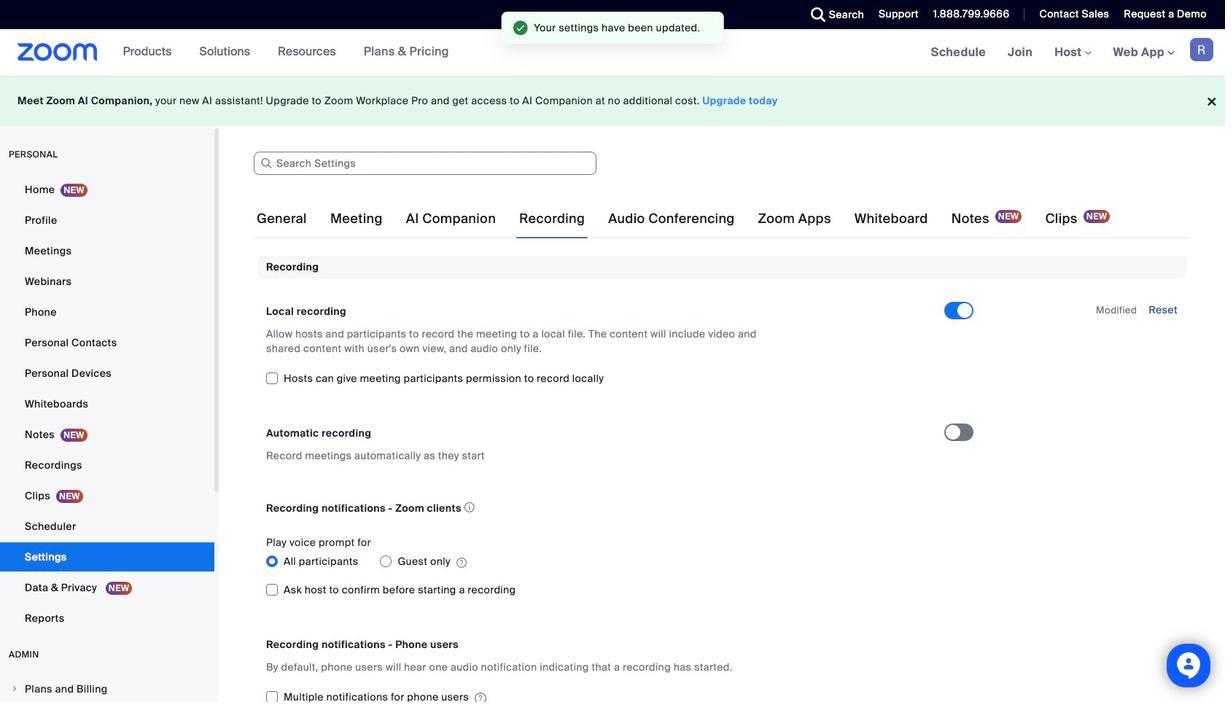 Task type: vqa. For each thing, say whether or not it's contained in the screenshot.
Open chat image
no



Task type: describe. For each thing, give the bounding box(es) containing it.
recording element
[[257, 256, 1186, 702]]

product information navigation
[[112, 29, 460, 76]]

personal menu menu
[[0, 175, 214, 634]]

info outline image
[[464, 498, 475, 517]]

learn more about guest only image
[[456, 557, 467, 570]]

tabs of my account settings page tab list
[[254, 198, 1113, 239]]



Task type: locate. For each thing, give the bounding box(es) containing it.
option group
[[266, 550, 944, 573]]

learn more about multiple notifications for phone users image
[[475, 692, 486, 702]]

meetings navigation
[[920, 29, 1225, 77]]

success image
[[513, 20, 528, 35]]

right image
[[10, 685, 19, 693]]

banner
[[0, 29, 1225, 77]]

Search Settings text field
[[254, 152, 597, 175]]

menu item
[[0, 675, 214, 702]]

profile picture image
[[1190, 38, 1213, 61]]

zoom logo image
[[18, 43, 97, 61]]

footer
[[0, 76, 1225, 126]]

application
[[266, 498, 931, 518]]

application inside recording element
[[266, 498, 931, 518]]

option group inside recording element
[[266, 550, 944, 573]]



